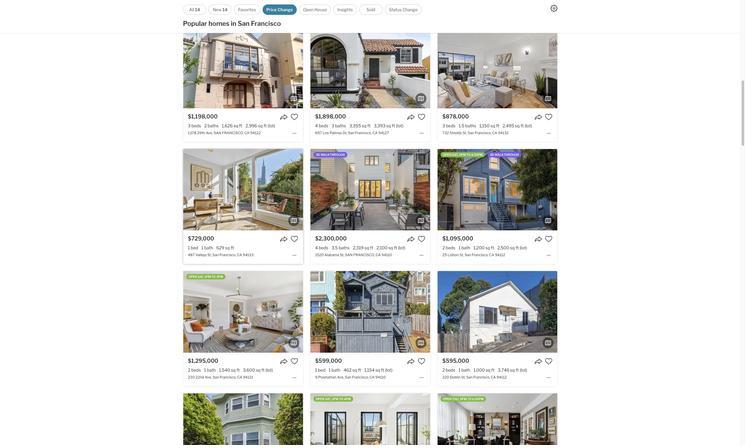 Task type: vqa. For each thing, say whether or not it's contained in the screenshot.


Task type: locate. For each thing, give the bounding box(es) containing it.
favorite button image for $878,000
[[545, 113, 553, 121]]

ft for 1,427 sq ft
[[239, 1, 242, 6]]

1 bath for $595,000
[[459, 368, 470, 373]]

sq for 3,355
[[362, 123, 367, 128]]

open left thu,
[[443, 398, 452, 401]]

ave, for $1,295,000
[[205, 375, 212, 380]]

0 horizontal spatial san
[[214, 131, 221, 135]]

francisco,
[[222, 131, 244, 135], [354, 253, 375, 258]]

1 horizontal spatial 14
[[223, 7, 228, 12]]

sat, left 1pm
[[198, 275, 204, 279]]

94133
[[243, 253, 254, 258]]

22nd
[[196, 375, 204, 380]]

Status Change radio
[[385, 4, 422, 15]]

1 change from the left
[[278, 7, 293, 12]]

favorite button image
[[291, 113, 298, 121], [291, 358, 298, 365]]

favorite button checkbox for $1,198,000
[[291, 113, 298, 121]]

sq up the 94122
[[258, 123, 263, 128]]

2 baths up 29th
[[204, 123, 219, 128]]

2 photo of 9 powhattan ave, san francisco, ca 94110 image from the left
[[311, 271, 430, 353]]

status
[[389, 7, 402, 12]]

0 vertical spatial 2 baths
[[204, 1, 219, 6]]

ave,
[[206, 131, 213, 135], [205, 375, 212, 380], [337, 375, 344, 380]]

favorite button checkbox for $1,295,000
[[291, 358, 298, 365]]

sq for 3,393
[[387, 123, 391, 128]]

(lot) for $599,000
[[385, 368, 393, 373]]

14
[[195, 7, 200, 12], [223, 7, 228, 12]]

0 vertical spatial 1 bed
[[188, 246, 198, 251]]

1 4 from the top
[[315, 1, 318, 6]]

0 horizontal spatial sat,
[[198, 275, 204, 279]]

3 photo of 1520 alabama st, san francisco, ca 94110 image from the left
[[430, 149, 550, 231]]

14 inside new radio
[[223, 7, 228, 12]]

1 favorite button image from the top
[[291, 113, 298, 121]]

san down 2,282
[[347, 9, 353, 13]]

ft up sold on the top of the page
[[367, 1, 370, 6]]

st, for $595,000
[[461, 375, 466, 380]]

sat, left 4:30pm
[[452, 153, 459, 157]]

change right price
[[278, 7, 293, 12]]

san for 130 bridgeview dr, san francisco, ca 94124
[[347, 9, 353, 13]]

Sold radio
[[360, 4, 383, 15]]

1 bed
[[188, 246, 198, 251], [315, 368, 326, 373]]

photo of 732 shields st, san francisco, ca 94132 image
[[318, 27, 438, 108], [438, 27, 558, 108], [558, 27, 677, 108]]

ft for 1,626 sq ft
[[239, 123, 242, 128]]

(lot) for $1,898,000
[[396, 123, 404, 128]]

sold
[[367, 7, 375, 12]]

94110 for $599,000
[[375, 375, 386, 380]]

1 bath
[[202, 246, 213, 251], [459, 246, 470, 251], [204, 368, 216, 373], [329, 368, 340, 373], [459, 368, 470, 373]]

Favorites radio
[[234, 4, 260, 15]]

bath for $729,000
[[204, 246, 213, 251]]

ft right 2,100
[[394, 246, 397, 251]]

1 up dublin
[[459, 368, 461, 373]]

2 baths
[[204, 1, 219, 6], [204, 123, 219, 128]]

1 vertical spatial 2pm
[[332, 398, 339, 401]]

san right 29th
[[214, 131, 221, 135]]

1 bed up 487
[[188, 246, 198, 251]]

0 vertical spatial 4
[[315, 1, 318, 6]]

1 for $595,000
[[459, 368, 461, 373]]

ft up favorites
[[239, 1, 242, 6]]

2 2 baths from the top
[[204, 123, 219, 128]]

photo of 657 los palmos dr, san francisco, ca 94127 image
[[191, 27, 311, 108], [311, 27, 430, 108], [430, 27, 550, 108]]

all 14
[[189, 7, 200, 12]]

2 walkthrough from the left
[[495, 153, 519, 157]]

favorite button checkbox
[[291, 113, 298, 121], [418, 113, 426, 121], [545, 113, 553, 121], [291, 235, 298, 243], [545, 358, 553, 365]]

ft left 2,500
[[491, 246, 494, 251]]

3pm
[[216, 275, 223, 279]]

st, for $729,000
[[207, 253, 212, 258]]

0 vertical spatial bed
[[191, 246, 198, 251]]

3d
[[316, 153, 320, 157], [490, 153, 494, 157]]

option group
[[183, 4, 422, 15]]

94112 for $1,095,000
[[495, 253, 505, 258]]

(lot) right 2,996
[[268, 123, 275, 128]]

3 baths
[[332, 1, 346, 6], [332, 123, 346, 128]]

ft for 3,881 sq ft (lot)
[[391, 1, 394, 6]]

3,746
[[498, 368, 509, 373]]

walkthrough down 'palmos'
[[321, 153, 345, 157]]

(lot) right 3,746
[[520, 368, 527, 373]]

st, down 3.5 baths
[[340, 253, 344, 258]]

1 horizontal spatial change
[[403, 7, 418, 12]]

94110 down 2,100 sq ft (lot) in the bottom of the page
[[382, 253, 392, 258]]

1 vertical spatial san
[[345, 253, 353, 258]]

bed up 487
[[191, 246, 198, 251]]

2 up 230
[[188, 368, 190, 373]]

sq right 1,427
[[233, 1, 238, 6]]

1,540
[[219, 368, 230, 373]]

3 baths for 2,282
[[332, 1, 346, 6]]

ca for $1,095,000
[[489, 253, 494, 258]]

25
[[443, 253, 447, 258]]

san down the 3,355
[[348, 131, 354, 135]]

3,355
[[349, 123, 361, 128]]

francisco, down 629 sq ft
[[220, 253, 236, 258]]

0 horizontal spatial 14
[[195, 7, 200, 12]]

2 vertical spatial 4 beds
[[315, 246, 328, 251]]

1,150
[[480, 123, 490, 128]]

ca down 3,881
[[372, 9, 377, 13]]

2 photo of 25 lisbon st, san francisco, ca 94112 image from the left
[[438, 149, 558, 231]]

14 for all 14
[[195, 7, 200, 12]]

ft for 3,393 sq ft (lot)
[[392, 123, 395, 128]]

photo of 25 lisbon st, san francisco, ca 94112 image
[[318, 149, 438, 231], [438, 149, 558, 231], [558, 149, 677, 231]]

sq right 2,495
[[515, 123, 520, 128]]

francisco, for $595,000
[[474, 375, 490, 380]]

beds up the 1378
[[192, 123, 201, 128]]

san down 629
[[213, 253, 219, 258]]

san
[[219, 9, 225, 13], [347, 9, 353, 13], [238, 20, 250, 27], [348, 131, 354, 135], [468, 131, 474, 135], [213, 253, 219, 258], [465, 253, 471, 258], [213, 375, 219, 380], [345, 375, 351, 380], [466, 375, 473, 380]]

94132
[[498, 131, 509, 135]]

ft left 3,600
[[237, 368, 240, 373]]

3 photo of 801 38th ave, san francisco, ca 94121 image from the left
[[558, 394, 677, 446]]

walkthrough
[[321, 153, 345, 157], [495, 153, 519, 157]]

sq for 2,500
[[510, 246, 515, 251]]

2 3 baths from the top
[[332, 123, 346, 128]]

0 horizontal spatial 1 bed
[[188, 246, 198, 251]]

baths for $1,198,000
[[208, 123, 219, 128]]

220
[[443, 375, 449, 380]]

baths
[[208, 1, 219, 6], [335, 1, 346, 6], [208, 123, 219, 128], [335, 123, 346, 128], [465, 123, 476, 128], [339, 246, 350, 251]]

4 beds
[[315, 1, 328, 6], [315, 123, 328, 128], [315, 246, 328, 251]]

1378
[[188, 131, 196, 135]]

(lot) up price
[[267, 1, 275, 6]]

sq for 1,200
[[486, 246, 490, 251]]

1 vertical spatial 4
[[315, 123, 318, 128]]

3,600 sq ft (lot)
[[243, 368, 273, 373]]

3 photo of 25 lisbon st, san francisco, ca 94112 image from the left
[[558, 149, 677, 231]]

1 3 baths from the top
[[332, 1, 346, 6]]

0 horizontal spatial bed
[[191, 246, 198, 251]]

4 up the open house
[[315, 1, 318, 6]]

1 vertical spatial 2 baths
[[204, 123, 219, 128]]

dr, right the 'panorama'
[[214, 9, 218, 13]]

beds for $1,095,000
[[446, 246, 456, 251]]

favorite button checkbox for $729,000
[[291, 235, 298, 243]]

favorite button checkbox for $1,898,000
[[418, 113, 426, 121]]

1 horizontal spatial walkthrough
[[495, 153, 519, 157]]

bath up 230 22nd ave, san francisco, ca 94121
[[207, 368, 216, 373]]

francisco, for $878,000
[[475, 131, 492, 135]]

0 vertical spatial 4 beds
[[315, 1, 328, 6]]

open left 1pm
[[189, 275, 197, 279]]

1 bath down $1,095,000
[[459, 246, 470, 251]]

3 photo of 732 shields st, san francisco, ca 94132 image from the left
[[558, 27, 677, 108]]

open for open thu, 5pm to 6:30pm
[[443, 398, 452, 401]]

3d walkthrough down 94132
[[490, 153, 519, 157]]

photo of 487 vallejo st, san francisco, ca 94133 image
[[63, 149, 183, 231], [183, 149, 303, 231], [303, 149, 423, 231]]

sq right the "1,150"
[[491, 123, 495, 128]]

732 shields st, san francisco, ca 94132
[[443, 131, 509, 135]]

94110 down "1,154 sq ft (lot)"
[[375, 375, 386, 380]]

1 vertical spatial favorite button image
[[291, 358, 298, 365]]

4pm
[[344, 398, 351, 401]]

ft left 2,100
[[370, 246, 373, 251]]

change inside option
[[403, 7, 418, 12]]

photo of 230 22nd ave, san francisco, ca 94121 image
[[63, 271, 183, 353], [183, 271, 303, 353], [303, 271, 423, 353]]

favorite button image
[[418, 113, 426, 121], [545, 113, 553, 121], [291, 235, 298, 243], [418, 235, 426, 243], [545, 235, 553, 243], [418, 358, 426, 365], [545, 358, 553, 365]]

beds up the 22nd
[[191, 368, 201, 373]]

0 horizontal spatial change
[[278, 7, 293, 12]]

1 photo of 1378 29th ave, san francisco, ca 94122 image from the left
[[63, 27, 183, 108]]

1 vertical spatial 3 baths
[[332, 123, 346, 128]]

2,282 sq ft
[[349, 1, 370, 6]]

1 vertical spatial francisco,
[[354, 253, 375, 258]]

14 right all
[[195, 7, 200, 12]]

st,
[[463, 131, 467, 135], [207, 253, 212, 258], [340, 253, 344, 258], [460, 253, 464, 258], [461, 375, 466, 380]]

0 vertical spatial 94110
[[382, 253, 392, 258]]

0 horizontal spatial francisco,
[[222, 131, 244, 135]]

0 vertical spatial francisco,
[[222, 131, 244, 135]]

ft for 462 sq ft
[[358, 368, 361, 373]]

1 vertical spatial bed
[[318, 368, 326, 373]]

ft for 3,355 sq ft
[[368, 123, 371, 128]]

san for $1,198,000
[[214, 131, 221, 135]]

francisco, down the "1,150"
[[475, 131, 492, 135]]

baths up new
[[208, 1, 219, 6]]

1 horizontal spatial 1 bed
[[315, 368, 326, 373]]

sat, left 4pm
[[325, 398, 331, 401]]

1 photo of 732 shields st, san francisco, ca 94132 image from the left
[[318, 27, 438, 108]]

1 14 from the left
[[195, 7, 200, 12]]

open
[[443, 153, 452, 157], [189, 275, 197, 279], [316, 398, 324, 401], [443, 398, 452, 401]]

3 baths up insights
[[332, 1, 346, 6]]

san for 487 vallejo st, san francisco, ca 94133
[[213, 253, 219, 258]]

1
[[188, 246, 190, 251], [202, 246, 203, 251], [459, 246, 461, 251], [204, 368, 206, 373], [315, 368, 317, 373], [329, 368, 331, 373], [459, 368, 461, 373]]

change inside radio
[[278, 7, 293, 12]]

0 vertical spatial 3 baths
[[332, 1, 346, 6]]

baths up 1378 29th ave, san francisco, ca 94122
[[208, 123, 219, 128]]

photo of 9 powhattan ave, san francisco, ca 94110 image
[[191, 271, 311, 353], [311, 271, 430, 353], [430, 271, 550, 353]]

favorite button checkbox
[[418, 235, 426, 243], [545, 235, 553, 243], [291, 358, 298, 365], [418, 358, 426, 365]]

bath for $1,095,000
[[462, 246, 470, 251]]

beds up lisbon
[[446, 246, 456, 251]]

2 beds for $595,000
[[443, 368, 456, 373]]

francisco, down 1,000 sq ft
[[474, 375, 490, 380]]

1.5 baths
[[459, 123, 476, 128]]

baths up insights
[[335, 1, 346, 6]]

san for $2,300,000
[[345, 253, 353, 258]]

1 vertical spatial 1 bed
[[315, 368, 326, 373]]

0 vertical spatial sat,
[[452, 153, 459, 157]]

ca down 3,393 at the right top of page
[[373, 131, 378, 135]]

to right the "5pm"
[[468, 398, 472, 401]]

beds up los
[[319, 123, 328, 128]]

1 photo of 230 22nd ave, san francisco, ca 94121 image from the left
[[63, 271, 183, 353]]

baths for $2,300,000
[[339, 246, 350, 251]]

(lot) right 2,100
[[398, 246, 406, 251]]

sq up 94124
[[385, 1, 390, 6]]

alabama
[[325, 253, 339, 258]]

2,495 sq ft (lot)
[[503, 123, 532, 128]]

1 vertical spatial sat,
[[198, 275, 204, 279]]

to for 3pm
[[212, 275, 216, 279]]

(lot) right 1,154
[[385, 368, 393, 373]]

walkthrough down 94132
[[495, 153, 519, 157]]

1 horizontal spatial sat,
[[325, 398, 331, 401]]

2 4 from the top
[[315, 123, 318, 128]]

san right lisbon
[[465, 253, 471, 258]]

3d walkthrough down los
[[316, 153, 345, 157]]

2 photo of 631 ofarrell st #1606, san francisco, ca 94109 image from the left
[[311, 394, 430, 446]]

630
[[188, 9, 195, 13]]

photo of 1520 alabama st, san francisco, ca 94110 image
[[191, 149, 311, 231], [311, 149, 430, 231], [430, 149, 550, 231]]

1 horizontal spatial 3d walkthrough
[[490, 153, 519, 157]]

3 beds
[[188, 1, 201, 6], [188, 123, 201, 128], [443, 123, 456, 128]]

sq right 2,500
[[510, 246, 515, 251]]

3,297 sq ft (lot)
[[245, 1, 275, 6]]

baths up 'palmos'
[[335, 123, 346, 128]]

1.5
[[459, 123, 464, 128]]

0 horizontal spatial 2pm
[[332, 398, 339, 401]]

dr, right 'palmos'
[[343, 131, 347, 135]]

st, right dublin
[[461, 375, 466, 380]]

2 vertical spatial 4
[[315, 246, 318, 251]]

4 for $2,300,000
[[315, 246, 318, 251]]

2 baths up new
[[204, 1, 219, 6]]

ft right 1,154
[[381, 368, 384, 373]]

beds up the '1520' at the left bottom of the page
[[319, 246, 328, 251]]

1 horizontal spatial 2pm
[[459, 153, 466, 157]]

sq right 1,154
[[376, 368, 380, 373]]

0 horizontal spatial walkthrough
[[321, 153, 345, 157]]

sq right the 1,540
[[231, 368, 236, 373]]

photo of 1378 29th ave, san francisco, ca 94122 image
[[63, 27, 183, 108], [183, 27, 303, 108], [303, 27, 423, 108]]

francisco, down 1,626 sq ft
[[222, 131, 244, 135]]

to for 4pm
[[339, 398, 343, 401]]

sq for 3,881
[[385, 1, 390, 6]]

2 up 220
[[443, 368, 445, 373]]

0 vertical spatial 2pm
[[459, 153, 466, 157]]

sat, for $1,295,000
[[198, 275, 204, 279]]

130
[[315, 9, 322, 13]]

dr,
[[214, 9, 218, 13], [342, 9, 346, 13], [343, 131, 347, 135]]

san for 9 powhattan ave, san francisco, ca 94110
[[345, 375, 351, 380]]

2 3d walkthrough from the left
[[490, 153, 519, 157]]

bed
[[191, 246, 198, 251], [318, 368, 326, 373]]

2 up '25'
[[443, 246, 445, 251]]

629 sq ft
[[216, 246, 234, 251]]

open sat, 2pm to 4:30pm
[[443, 153, 483, 157]]

ft up 94132
[[496, 123, 500, 128]]

baths right 3.5 on the bottom
[[339, 246, 350, 251]]

(lot)
[[267, 1, 275, 6], [395, 1, 402, 6], [268, 123, 275, 128], [396, 123, 404, 128], [525, 123, 532, 128], [398, 246, 406, 251], [520, 246, 527, 251], [266, 368, 273, 373], [385, 368, 393, 373], [520, 368, 527, 373]]

14 inside all radio
[[195, 7, 200, 12]]

3 photo of 9 powhattan ave, san francisco, ca 94110 image from the left
[[430, 271, 550, 353]]

new
[[213, 7, 222, 12]]

ft for 3,746 sq ft (lot)
[[516, 368, 519, 373]]

94124
[[377, 9, 388, 13]]

sq right 3,600
[[256, 368, 261, 373]]

francisco,
[[226, 9, 243, 13], [354, 9, 371, 13], [355, 131, 372, 135], [475, 131, 492, 135], [220, 253, 236, 258], [472, 253, 489, 258], [220, 375, 237, 380], [352, 375, 369, 380], [474, 375, 490, 380]]

panorama
[[196, 9, 213, 13]]

photo of 220 dublin st, san francisco, ca 94112 image
[[318, 271, 438, 353], [438, 271, 558, 353], [558, 271, 677, 353]]

ft for 1,000 sq ft
[[492, 368, 495, 373]]

0 vertical spatial 94112
[[495, 253, 505, 258]]

1 up 9
[[315, 368, 317, 373]]

1 horizontal spatial bed
[[318, 368, 326, 373]]

sq right 3,297
[[257, 1, 262, 6]]

open for open sat, 1pm to 3pm
[[189, 275, 197, 279]]

1 vertical spatial 94112
[[497, 375, 507, 380]]

1 bath for $1,295,000
[[204, 368, 216, 373]]

san right in
[[238, 20, 250, 27]]

1 for $599,000
[[329, 368, 331, 373]]

3 photo of 1378 29th ave, san francisco, ca 94122 image from the left
[[303, 27, 423, 108]]

3 photo of 220 dublin st, san francisco, ca 94112 image from the left
[[558, 271, 677, 353]]

14 for new 14
[[223, 7, 228, 12]]

ft up status
[[391, 1, 394, 6]]

2 change from the left
[[403, 7, 418, 12]]

94112 down 2,500
[[495, 253, 505, 258]]

1 2 baths from the top
[[204, 1, 219, 6]]

3 for 1,427 sq ft
[[188, 1, 191, 6]]

2 4 beds from the top
[[315, 123, 328, 128]]

2pm for 4:30pm
[[459, 153, 466, 157]]

bed for $599,000
[[318, 368, 326, 373]]

1520
[[315, 253, 324, 258]]

94110
[[382, 253, 392, 258], [375, 375, 386, 380]]

2 horizontal spatial sat,
[[452, 153, 459, 157]]

sat,
[[452, 153, 459, 157], [198, 275, 204, 279], [325, 398, 331, 401]]

2 beds up 220
[[443, 368, 456, 373]]

sq for 2,100
[[389, 246, 393, 251]]

1378 29th ave, san francisco, ca 94122
[[188, 131, 261, 135]]

photo of 631 ofarrell st #1606, san francisco, ca 94109 image
[[191, 394, 311, 446], [311, 394, 430, 446], [430, 394, 550, 446]]

open for open sat, 2pm to 4:30pm
[[443, 153, 452, 157]]

$1,095,000
[[443, 236, 473, 242]]

2,495
[[503, 123, 514, 128]]

ft right 3,600
[[262, 368, 265, 373]]

bed up powhattan
[[318, 368, 326, 373]]

0 vertical spatial san
[[214, 131, 221, 135]]

ave, down 462
[[337, 375, 344, 380]]

sq right the 3,355
[[362, 123, 367, 128]]

st, down 1.5 baths
[[463, 131, 467, 135]]

2 for $595,000
[[443, 368, 445, 373]]

ca down 2,100
[[376, 253, 381, 258]]

ft for 2,319 sq ft
[[370, 246, 373, 251]]

2 beds up '25'
[[443, 246, 456, 251]]

ft for 2,500 sq ft (lot)
[[516, 246, 519, 251]]

1 horizontal spatial 3d
[[490, 153, 494, 157]]

(lot) for $2,300,000
[[398, 246, 406, 251]]

photo of 650 23rd ave, san francisco, ca 94121 image
[[63, 394, 183, 446], [183, 394, 303, 446], [303, 394, 423, 446]]

beds
[[192, 1, 201, 6], [319, 1, 328, 6], [192, 123, 201, 128], [319, 123, 328, 128], [446, 123, 456, 128], [319, 246, 328, 251], [446, 246, 456, 251], [191, 368, 201, 373], [446, 368, 456, 373]]

1 bath down $1,295,000
[[204, 368, 216, 373]]

san down 1,427
[[219, 9, 225, 13]]

(lot) for $1,198,000
[[268, 123, 275, 128]]

new 14
[[213, 7, 228, 12]]

1 photo of 657 los palmos dr, san francisco, ca 94127 image from the left
[[191, 27, 311, 108]]

favorites
[[238, 7, 256, 12]]

1 vertical spatial 94110
[[375, 375, 386, 380]]

francisco, down 462 sq ft
[[352, 375, 369, 380]]

1,626
[[222, 123, 233, 128]]

beds for $1,898,000
[[319, 123, 328, 128]]

0 horizontal spatial 3d
[[316, 153, 320, 157]]

thu,
[[452, 398, 459, 401]]

0 vertical spatial favorite button image
[[291, 113, 298, 121]]

open thu, 5pm to 6:30pm
[[443, 398, 484, 401]]

san for 25 lisbon st, san francisco, ca 94112
[[465, 253, 471, 258]]

ca for $1,198,000
[[244, 131, 249, 135]]

1 vertical spatial 4 beds
[[315, 123, 328, 128]]

(lot) for $1,295,000
[[266, 368, 273, 373]]

san down 462
[[345, 375, 351, 380]]

sq up 94127 at the right top
[[387, 123, 391, 128]]

open for open sat, 2pm to 4pm
[[316, 398, 324, 401]]

1 horizontal spatial san
[[345, 253, 353, 258]]

4 beds up house in the left of the page
[[315, 1, 328, 6]]

2pm left 4pm
[[332, 398, 339, 401]]

3 4 from the top
[[315, 246, 318, 251]]

favorite button image for $595,000
[[545, 358, 553, 365]]

2 photo of 657 los palmos dr, san francisco, ca 94127 image from the left
[[311, 27, 430, 108]]

2 favorite button image from the top
[[291, 358, 298, 365]]

1 3d from the left
[[316, 153, 320, 157]]

photo of 801 38th ave, san francisco, ca 94121 image
[[318, 394, 438, 446], [438, 394, 558, 446], [558, 394, 677, 446]]

1 horizontal spatial francisco,
[[354, 253, 375, 258]]

san
[[214, 131, 221, 135], [345, 253, 353, 258]]

3 photo of 657 los palmos dr, san francisco, ca 94127 image from the left
[[430, 27, 550, 108]]

2 14 from the left
[[223, 7, 228, 12]]

ca for $729,000
[[237, 253, 242, 258]]

los
[[323, 131, 329, 135]]

lisbon
[[448, 253, 459, 258]]

3 4 beds from the top
[[315, 246, 328, 251]]

0 horizontal spatial 3d walkthrough
[[316, 153, 345, 157]]

1 4 beds from the top
[[315, 1, 328, 6]]

1 bath up powhattan
[[329, 368, 340, 373]]

to left 4:30pm
[[467, 153, 471, 157]]

bath up powhattan
[[332, 368, 340, 373]]



Task type: describe. For each thing, give the bounding box(es) containing it.
sq for 2,282
[[362, 1, 366, 6]]

1 photo of 25 lisbon st, san francisco, ca 94112 image from the left
[[318, 149, 438, 231]]

to for 4:30pm
[[467, 153, 471, 157]]

sq for 1,427
[[233, 1, 238, 6]]

sq for 1,000
[[486, 368, 491, 373]]

1 for $1,295,000
[[204, 368, 206, 373]]

change for price change
[[278, 7, 293, 12]]

2 photo of 732 shields st, san francisco, ca 94132 image from the left
[[438, 27, 558, 108]]

francisco, down 2,282 sq ft
[[354, 9, 371, 13]]

230
[[188, 375, 195, 380]]

2 photo of 487 vallejo st, san francisco, ca 94133 image from the left
[[183, 149, 303, 231]]

ca for $878,000
[[492, 131, 497, 135]]

st, for $1,095,000
[[460, 253, 464, 258]]

dr, for 2 baths
[[214, 9, 218, 13]]

25 lisbon st, san francisco, ca 94112
[[443, 253, 505, 258]]

ave, for $1,198,000
[[206, 131, 213, 135]]

ft for 3,297 sq ft (lot)
[[263, 1, 266, 6]]

popular
[[183, 20, 207, 27]]

vallejo
[[196, 253, 207, 258]]

open
[[303, 7, 314, 12]]

94112 for $595,000
[[497, 375, 507, 380]]

dr, for 3 baths
[[342, 9, 346, 13]]

4 for $1,898,000
[[315, 123, 318, 128]]

favorite button image for $2,300,000
[[418, 235, 426, 243]]

2 photo of 650 23rd ave, san francisco, ca 94121 image from the left
[[183, 394, 303, 446]]

2 for $1,095,000
[[443, 246, 445, 251]]

francisco
[[251, 20, 281, 27]]

sat, for $1,095,000
[[452, 153, 459, 157]]

1,427
[[222, 1, 232, 6]]

house
[[315, 7, 327, 12]]

3 baths for 3,355
[[332, 123, 346, 128]]

all
[[189, 7, 194, 12]]

3 photo of 487 vallejo st, san francisco, ca 94133 image from the left
[[303, 149, 423, 231]]

3 photo of 650 23rd ave, san francisco, ca 94121 image from the left
[[303, 394, 423, 446]]

popular homes in san francisco
[[183, 20, 281, 27]]

1,200
[[474, 246, 485, 251]]

2,500
[[498, 246, 509, 251]]

Insights radio
[[333, 4, 357, 15]]

francisco, for $599,000
[[352, 375, 369, 380]]

option group containing all
[[183, 4, 422, 15]]

2 photo of 230 22nd ave, san francisco, ca 94121 image from the left
[[183, 271, 303, 353]]

629
[[216, 246, 224, 251]]

favorite button checkbox for $1,095,000
[[545, 235, 553, 243]]

1 3d walkthrough from the left
[[316, 153, 345, 157]]

5pm
[[460, 398, 467, 401]]

220 dublin st, san francisco, ca 94112
[[443, 375, 507, 380]]

francisco, down 1,427 sq ft
[[226, 9, 243, 13]]

sq for 3,600
[[256, 368, 261, 373]]

to for 6:30pm
[[468, 398, 472, 401]]

powhattan
[[318, 375, 336, 380]]

1 bath for $729,000
[[202, 246, 213, 251]]

1 photo of 9 powhattan ave, san francisco, ca 94110 image from the left
[[191, 271, 311, 353]]

1 for $1,095,000
[[459, 246, 461, 251]]

New radio
[[209, 4, 232, 15]]

2 baths for 1,427
[[204, 1, 219, 6]]

1 for $729,000
[[202, 246, 203, 251]]

Open House radio
[[299, 4, 331, 15]]

2,319
[[353, 246, 364, 251]]

732
[[443, 131, 449, 135]]

1 photo of 487 vallejo st, san francisco, ca 94133 image from the left
[[63, 149, 183, 231]]

beds for $1,198,000
[[192, 123, 201, 128]]

sq for 2,495
[[515, 123, 520, 128]]

sq for 462
[[353, 368, 357, 373]]

9 powhattan ave, san francisco, ca 94110
[[315, 375, 386, 380]]

favorite button image for $1,295,000
[[291, 358, 298, 365]]

487
[[188, 253, 195, 258]]

open sat, 1pm to 3pm
[[189, 275, 223, 279]]

bridgeview
[[322, 9, 341, 13]]

sq for 3,746
[[510, 368, 515, 373]]

3.5
[[332, 246, 338, 251]]

2 photo of 1378 29th ave, san francisco, ca 94122 image from the left
[[183, 27, 303, 108]]

3.5 baths
[[332, 246, 350, 251]]

94122
[[250, 131, 261, 135]]

st, for $2,300,000
[[340, 253, 344, 258]]

beds for $2,300,000
[[319, 246, 328, 251]]

2,500 sq ft (lot)
[[498, 246, 527, 251]]

2 photo of 1520 alabama st, san francisco, ca 94110 image from the left
[[311, 149, 430, 231]]

29th
[[197, 131, 205, 135]]

1 photo of 631 ofarrell st #1606, san francisco, ca 94109 image from the left
[[191, 394, 311, 446]]

francisco, down 3,355 sq ft
[[355, 131, 372, 135]]

$595,000
[[443, 358, 469, 364]]

(lot) for $1,095,000
[[520, 246, 527, 251]]

2 photo of 220 dublin st, san francisco, ca 94112 image from the left
[[438, 271, 558, 353]]

sq for 2,319
[[365, 246, 369, 251]]

price change
[[266, 7, 293, 12]]

open house
[[303, 7, 327, 12]]

3,746 sq ft (lot)
[[498, 368, 527, 373]]

130 bridgeview dr, san francisco, ca 94124
[[315, 9, 388, 13]]

francisco, for $1,295,000
[[220, 375, 237, 380]]

3,881 sq ft (lot)
[[373, 1, 402, 6]]

favorite button image for $1,198,000
[[291, 113, 298, 121]]

in
[[231, 20, 236, 27]]

1pm
[[205, 275, 211, 279]]

palmos
[[330, 131, 342, 135]]

insights
[[338, 7, 353, 12]]

2 up 29th
[[204, 123, 207, 128]]

2,996
[[246, 123, 257, 128]]

3,355 sq ft
[[349, 123, 371, 128]]

9
[[315, 375, 318, 380]]

1 photo of 220 dublin st, san francisco, ca 94112 image from the left
[[318, 271, 438, 353]]

sq for 1,540
[[231, 368, 236, 373]]

ft for 1,154 sq ft (lot)
[[381, 368, 384, 373]]

bath for $595,000
[[462, 368, 470, 373]]

2 up the 'panorama'
[[204, 1, 207, 6]]

1,000
[[474, 368, 485, 373]]

3,393 sq ft (lot)
[[374, 123, 404, 128]]

sq for 629
[[225, 246, 230, 251]]

$599,000
[[315, 358, 342, 364]]

1 photo of 1520 alabama st, san francisco, ca 94110 image from the left
[[191, 149, 311, 231]]

1 photo of 801 38th ave, san francisco, ca 94121 image from the left
[[318, 394, 438, 446]]

1 walkthrough from the left
[[321, 153, 345, 157]]

baths for $1,898,000
[[335, 123, 346, 128]]

2,319 sq ft
[[353, 246, 373, 251]]

francisco, for $2,300,000
[[354, 253, 375, 258]]

ft for 1,540 sq ft
[[237, 368, 240, 373]]

st, for $878,000
[[463, 131, 467, 135]]

462
[[344, 368, 352, 373]]

ft for 2,495 sq ft (lot)
[[521, 123, 524, 128]]

1520 alabama st, san francisco, ca 94110
[[315, 253, 392, 258]]

1 up 487
[[188, 246, 190, 251]]

2 3d from the left
[[490, 153, 494, 157]]

2 vertical spatial sat,
[[325, 398, 331, 401]]

487 vallejo st, san francisco, ca 94133
[[188, 253, 254, 258]]

1,427 sq ft
[[222, 1, 242, 6]]

favorite button image for $729,000
[[291, 235, 298, 243]]

3,600
[[243, 368, 255, 373]]

1,150 sq ft
[[480, 123, 500, 128]]

san for 230 22nd ave, san francisco, ca 94121
[[213, 375, 219, 380]]

1 bath for $599,000
[[329, 368, 340, 373]]

ft for 629 sq ft
[[231, 246, 234, 251]]

3 photo of 230 22nd ave, san francisco, ca 94121 image from the left
[[303, 271, 423, 353]]

favorite button image for $1,898,000
[[418, 113, 426, 121]]

sq for 2,996
[[258, 123, 263, 128]]

3 beds up all 14
[[188, 1, 201, 6]]

ft for 1,200 sq ft
[[491, 246, 494, 251]]

beds up all 14
[[192, 1, 201, 6]]

3,297
[[245, 1, 257, 6]]

1 bed for $599,000
[[315, 368, 326, 373]]

3 up 'palmos'
[[332, 123, 334, 128]]

sq for 1,154
[[376, 368, 380, 373]]

sq for 3,297
[[257, 1, 262, 6]]

beds up house in the left of the page
[[319, 1, 328, 6]]

favorite button checkbox for $2,300,000
[[418, 235, 426, 243]]

1,200 sq ft
[[474, 246, 494, 251]]

bath for $599,000
[[332, 368, 340, 373]]

3 for 1,150 sq ft
[[443, 123, 445, 128]]

francisco, for $1,198,000
[[222, 131, 244, 135]]

$1,898,000
[[315, 114, 346, 120]]

1,154 sq ft (lot)
[[365, 368, 393, 373]]

2,282
[[349, 1, 361, 6]]

1 bath for $1,095,000
[[459, 246, 470, 251]]

1,626 sq ft
[[222, 123, 242, 128]]

favorite button image for $599,000
[[418, 358, 426, 365]]

$878,000
[[443, 114, 469, 120]]

1,540 sq ft
[[219, 368, 240, 373]]

230 22nd ave, san francisco, ca 94121
[[188, 375, 253, 380]]

2,996 sq ft (lot)
[[246, 123, 275, 128]]

6:30pm
[[472, 398, 484, 401]]

1,154
[[365, 368, 375, 373]]

657
[[315, 131, 322, 135]]

462 sq ft
[[344, 368, 361, 373]]

2 photo of 801 38th ave, san francisco, ca 94121 image from the left
[[438, 394, 558, 446]]

ft for 1,150 sq ft
[[496, 123, 500, 128]]

ca for $1,295,000
[[237, 375, 242, 380]]

favorite button image for $1,095,000
[[545, 235, 553, 243]]

3 photo of 631 ofarrell st #1606, san francisco, ca 94109 image from the left
[[430, 394, 550, 446]]

2 for $1,295,000
[[188, 368, 190, 373]]

3 up bridgeview
[[332, 1, 334, 6]]

ca left 94131
[[243, 9, 248, 13]]

3 beds for $878,000
[[443, 123, 456, 128]]

shields
[[450, 131, 462, 135]]

$1,295,000
[[188, 358, 218, 364]]

homes
[[209, 20, 230, 27]]

Price Change radio
[[263, 4, 297, 15]]

2,100
[[377, 246, 388, 251]]

94121
[[243, 375, 253, 380]]

All radio
[[183, 4, 206, 15]]

price
[[266, 7, 277, 12]]

bath for $1,295,000
[[207, 368, 216, 373]]

3 for 1,626 sq ft
[[188, 123, 191, 128]]

2pm for 4pm
[[332, 398, 339, 401]]

2,100 sq ft (lot)
[[377, 246, 406, 251]]

(lot) up status
[[395, 1, 402, 6]]

4 beds for $2,300,000
[[315, 246, 328, 251]]

ft for 2,282 sq ft
[[367, 1, 370, 6]]

1,000 sq ft
[[474, 368, 495, 373]]

4 beds for $1,898,000
[[315, 123, 328, 128]]

2 beds for $1,095,000
[[443, 246, 456, 251]]

open sat, 2pm to 4pm
[[316, 398, 351, 401]]

1 photo of 650 23rd ave, san francisco, ca 94121 image from the left
[[63, 394, 183, 446]]

$1,198,000
[[188, 114, 218, 120]]

630 panorama dr, san francisco, ca 94131
[[188, 9, 260, 13]]



